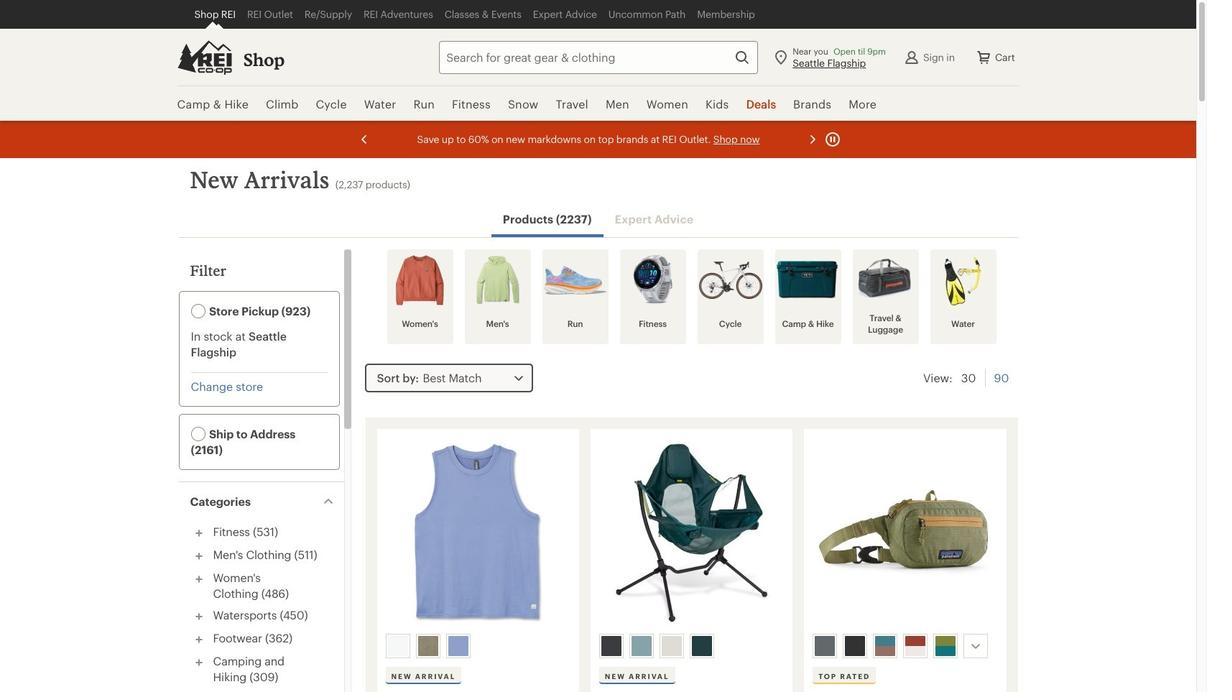 Task type: locate. For each thing, give the bounding box(es) containing it.
1 group from the left
[[383, 631, 573, 661]]

rei co-op, go to rei.com home page image
[[177, 40, 232, 74]]

promotional messages marquee
[[0, 121, 1197, 158]]

mangrove red image
[[906, 636, 926, 656]]

toggle watersports sub-items image
[[190, 608, 207, 625]]

None search field
[[414, 41, 759, 74]]

search image
[[734, 49, 751, 66]]

2 group from the left
[[597, 631, 786, 661]]

3 group from the left
[[810, 631, 1000, 661]]

toggle fitness sub-items image
[[190, 525, 207, 542]]

group for nemo stargaze reclining camp chair 0 image at bottom
[[597, 631, 786, 661]]

toggle footwear sub-items image
[[190, 631, 207, 648]]

next message image
[[804, 131, 821, 148]]

shopping cart is empty image
[[975, 49, 993, 66]]

2 horizontal spatial group
[[810, 631, 1000, 661]]

None field
[[439, 41, 759, 74]]

patchwork/subtidal blue image
[[876, 636, 896, 656]]

white image
[[388, 636, 408, 656]]

nemo stargaze reclining camp chair 0 image
[[599, 438, 784, 628]]

group
[[383, 631, 573, 661], [597, 631, 786, 661], [810, 631, 1000, 661]]

women's image
[[389, 255, 452, 306]]

blue quartz heather image
[[448, 636, 468, 656]]

group for 'patagonia ultralight black hole mini hip pack 0' image
[[810, 631, 1000, 661]]

add filter: ship to address (2161) image
[[191, 427, 205, 442]]

0 horizontal spatial group
[[383, 631, 573, 661]]

banner
[[0, 0, 1197, 122]]

silt/citron image
[[632, 636, 652, 656]]

pistachio heather image
[[418, 636, 438, 656]]

1 horizontal spatial group
[[597, 631, 786, 661]]

lagoon image
[[692, 636, 712, 656]]

men's image
[[466, 255, 529, 306]]

black image
[[846, 636, 866, 656]]



Task type: vqa. For each thing, say whether or not it's contained in the screenshot.
The R E I Co-op Mastercard set within a forest illustration. Image's the 'Terms apply' link
no



Task type: describe. For each thing, give the bounding box(es) containing it.
toggle camping-and-hiking sub-items image
[[190, 654, 207, 671]]

group for vuori energy long tank top - women's 0 image
[[383, 631, 573, 661]]

run image
[[544, 255, 607, 306]]

toggle men%27s-clothing sub-items image
[[190, 548, 207, 565]]

patagonia ultralight black hole mini hip pack 0 image
[[813, 438, 998, 628]]

pelican gray image
[[662, 636, 682, 656]]

fitness image
[[622, 255, 685, 306]]

subtidal blue image
[[936, 636, 956, 656]]

camp & hike image
[[777, 255, 840, 306]]

Search for great gear & clothing text field
[[439, 41, 759, 74]]

black pearl image
[[602, 636, 622, 656]]

previous message image
[[356, 131, 373, 148]]

pause banner message scrolling image
[[824, 131, 841, 148]]

toggle women%27s-clothing sub-items image
[[190, 571, 207, 588]]

cycle image
[[699, 255, 762, 306]]

expand color swatches image
[[968, 638, 985, 655]]

travel & luggage image
[[854, 255, 918, 306]]

vuori energy long tank top - women's 0 image
[[386, 438, 571, 628]]

water image
[[932, 255, 995, 306]]

nouveau green image
[[815, 636, 835, 656]]



